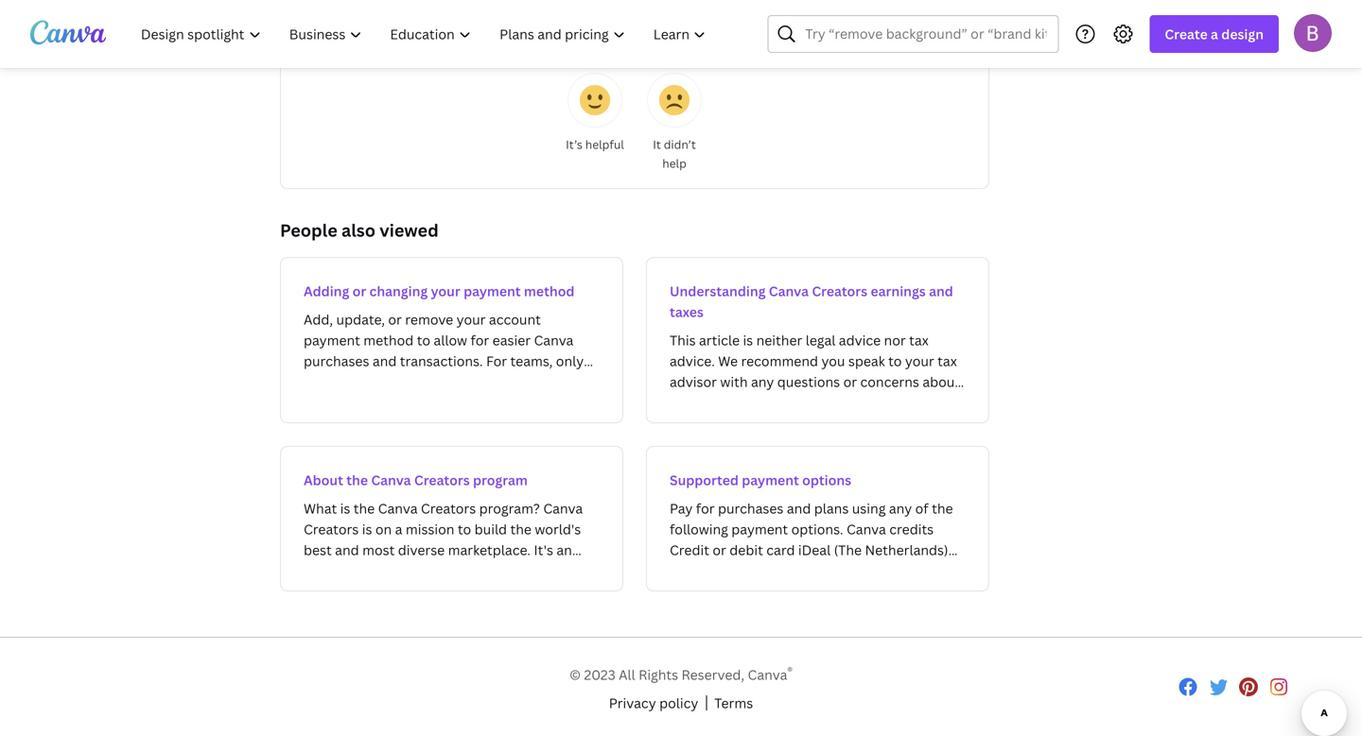 Task type: vqa. For each thing, say whether or not it's contained in the screenshot.
THE GOLD AND GREEN FOLIAGE BABY SHOWER INVITATION image
no



Task type: locate. For each thing, give the bounding box(es) containing it.
create a design button
[[1150, 15, 1279, 53]]

supported payment options link
[[646, 446, 989, 592]]

0 vertical spatial canva
[[769, 282, 809, 300]]

©
[[569, 667, 581, 685]]

1 vertical spatial payment
[[742, 472, 799, 490]]

payment inside "supported payment options" link
[[742, 472, 799, 490]]

viewed
[[380, 219, 439, 242]]

canva right the
[[371, 472, 411, 490]]

0 horizontal spatial creators
[[414, 472, 470, 490]]

0 vertical spatial payment
[[464, 282, 521, 300]]

0 vertical spatial creators
[[812, 282, 868, 300]]

canva
[[769, 282, 809, 300], [371, 472, 411, 490], [748, 667, 787, 685]]

understanding canva creators earnings and taxes link
[[646, 257, 989, 424]]

adding or changing your payment method
[[304, 282, 575, 300]]

privacy
[[609, 695, 656, 713]]

it's helpful
[[566, 137, 624, 152]]

method
[[524, 282, 575, 300]]

a
[[1211, 25, 1218, 43]]

creators left earnings
[[812, 282, 868, 300]]

1 horizontal spatial creators
[[812, 282, 868, 300]]

top level navigation element
[[129, 15, 722, 53]]

payment left options
[[742, 472, 799, 490]]

1 horizontal spatial payment
[[742, 472, 799, 490]]

program
[[473, 472, 528, 490]]

policy
[[659, 695, 698, 713]]

privacy policy
[[609, 695, 698, 713]]

payment inside the adding or changing your payment method link
[[464, 282, 521, 300]]

😔 image
[[659, 85, 690, 115]]

payment right your
[[464, 282, 521, 300]]

1 vertical spatial creators
[[414, 472, 470, 490]]

reserved,
[[682, 667, 745, 685]]

understanding canva creators earnings and taxes
[[670, 282, 953, 321]]

about the canva creators program link
[[280, 446, 623, 592]]

changing
[[369, 282, 428, 300]]

create
[[1165, 25, 1208, 43]]

your
[[431, 282, 460, 300]]

1 vertical spatial canva
[[371, 472, 411, 490]]

canva right understanding
[[769, 282, 809, 300]]

design
[[1221, 25, 1264, 43]]

taxes
[[670, 303, 704, 321]]

0 horizontal spatial payment
[[464, 282, 521, 300]]

all
[[619, 667, 635, 685]]

canva up terms link
[[748, 667, 787, 685]]

creators left program
[[414, 472, 470, 490]]

2 vertical spatial canva
[[748, 667, 787, 685]]

creators
[[812, 282, 868, 300], [414, 472, 470, 490]]

didn't
[[664, 137, 696, 152]]

®
[[787, 664, 793, 679]]

adding or changing your payment method link
[[280, 257, 623, 424]]

earnings
[[871, 282, 926, 300]]

payment
[[464, 282, 521, 300], [742, 472, 799, 490]]

terms link
[[714, 694, 753, 714]]

helpful
[[585, 137, 624, 152]]



Task type: describe. For each thing, give the bounding box(es) containing it.
people also viewed
[[280, 219, 439, 242]]

Try "remove background" or "brand kit" search field
[[805, 16, 1047, 52]]

creators inside 'understanding canva creators earnings and taxes'
[[812, 282, 868, 300]]

creators inside the about the canva creators program link
[[414, 472, 470, 490]]

options
[[802, 472, 851, 490]]

canva inside 'understanding canva creators earnings and taxes'
[[769, 282, 809, 300]]

also
[[341, 219, 376, 242]]

© 2023 all rights reserved, canva ®
[[569, 664, 793, 685]]

adding
[[304, 282, 349, 300]]

supported
[[670, 472, 739, 490]]

bob builder image
[[1294, 14, 1332, 52]]

or
[[352, 282, 366, 300]]

the
[[346, 472, 368, 490]]

supported payment options
[[670, 472, 851, 490]]

about
[[304, 472, 343, 490]]

help
[[662, 156, 687, 171]]

it didn't help
[[653, 137, 696, 171]]

create a design
[[1165, 25, 1264, 43]]

it
[[653, 137, 661, 152]]

privacy policy link
[[609, 694, 698, 714]]

and
[[929, 282, 953, 300]]

rights
[[639, 667, 678, 685]]

about the canva creators program
[[304, 472, 528, 490]]

2023
[[584, 667, 616, 685]]

terms
[[714, 695, 753, 713]]

people
[[280, 219, 337, 242]]

🙂 image
[[580, 85, 610, 115]]

it's
[[566, 137, 583, 152]]

understanding
[[670, 282, 766, 300]]

canva inside © 2023 all rights reserved, canva ®
[[748, 667, 787, 685]]



